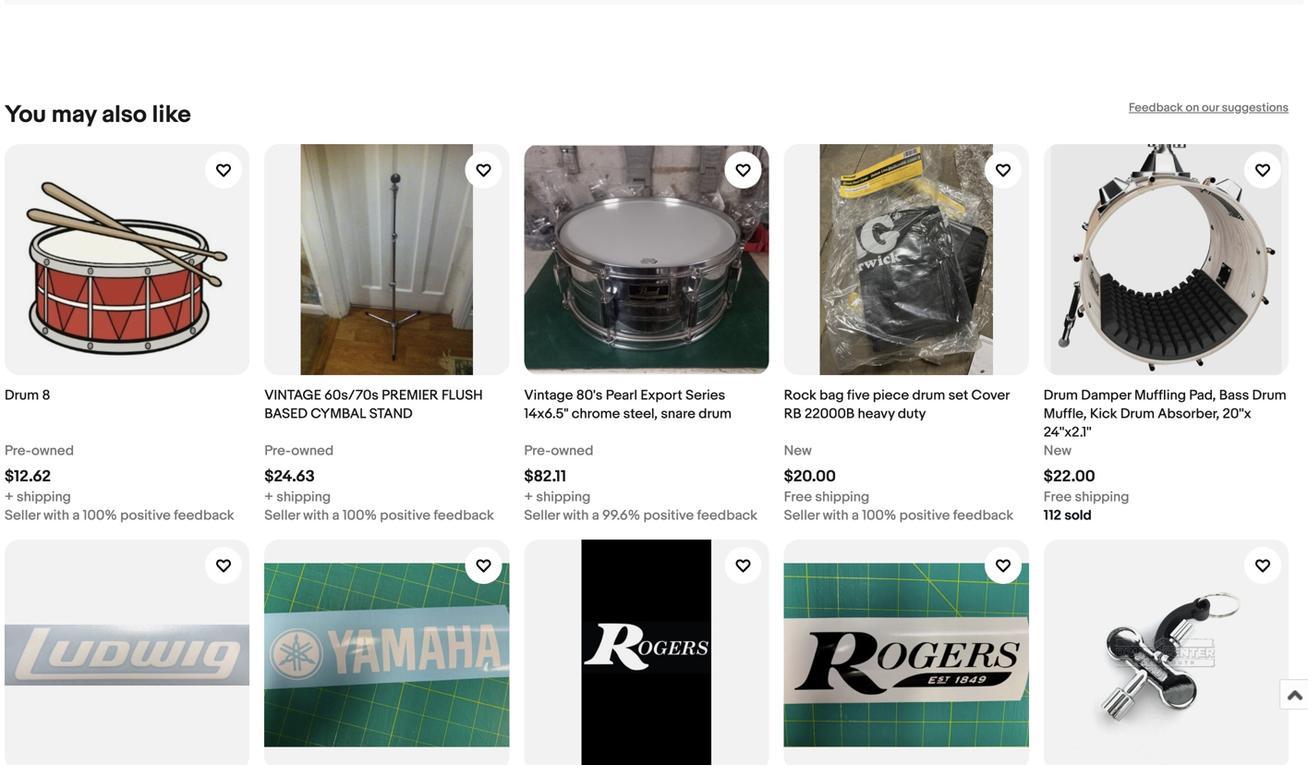 Task type: describe. For each thing, give the bounding box(es) containing it.
owned for $24.63
[[291, 443, 334, 459]]

stand
[[369, 406, 413, 422]]

new text field for $20.00
[[784, 442, 812, 460]]

premier
[[382, 387, 439, 404]]

feedback for $12.62
[[174, 507, 234, 524]]

positive for $24.63
[[380, 507, 431, 524]]

100% for $24.63
[[343, 507, 377, 524]]

vintage
[[264, 387, 321, 404]]

drum down muffling
[[1121, 406, 1155, 422]]

pre-owned $82.11 + shipping seller with a 99.6% positive feedback
[[524, 443, 758, 524]]

Seller with a 100% positive feedback text field
[[784, 506, 1014, 525]]

shipping for $24.63
[[277, 489, 331, 506]]

rb
[[784, 406, 802, 422]]

pre-owned $12.62 + shipping seller with a 100% positive feedback
[[5, 443, 234, 524]]

pre- for $24.63
[[264, 443, 291, 459]]

20''x
[[1223, 406, 1252, 422]]

pre-owned text field for $12.62
[[5, 442, 74, 460]]

drum inside 'rock bag five piece drum set cover rb 22000b heavy duty'
[[913, 387, 946, 404]]

pre- for $82.11
[[524, 443, 551, 459]]

bag
[[820, 387, 844, 404]]

also
[[102, 101, 147, 129]]

$20.00
[[784, 467, 836, 487]]

absorber,
[[1158, 406, 1220, 422]]

kick
[[1090, 406, 1118, 422]]

Free shipping text field
[[1044, 488, 1130, 506]]

$24.63
[[264, 467, 315, 487]]

112
[[1044, 507, 1062, 524]]

positive inside new $20.00 free shipping seller with a 100% positive feedback
[[900, 507, 950, 524]]

a for $12.62
[[72, 507, 80, 524]]

duty
[[898, 406, 926, 422]]

100% inside new $20.00 free shipping seller with a 100% positive feedback
[[862, 507, 897, 524]]

owned for $82.11
[[551, 443, 594, 459]]

vintage 80's pearl export series 14x6.5" chrome steel, snare drum
[[524, 387, 732, 422]]

free inside drum damper muffling pad, bass drum muffle, kick drum absorber, 20''x 24''x2.1'' new $22.00 free shipping 112 sold
[[1044, 489, 1072, 506]]

feedback inside new $20.00 free shipping seller with a 100% positive feedback
[[953, 507, 1014, 524]]

free inside new $20.00 free shipping seller with a 100% positive feedback
[[784, 489, 812, 506]]

Seller with a 99.6% positive feedback text field
[[524, 506, 758, 525]]

$12.62 text field
[[5, 467, 51, 487]]

bass
[[1220, 387, 1250, 404]]

+ shipping text field
[[5, 488, 71, 506]]

based
[[264, 406, 308, 422]]

shipping for $12.62
[[17, 489, 71, 506]]

new inside new $20.00 free shipping seller with a 100% positive feedback
[[784, 443, 812, 459]]

$24.63 text field
[[264, 467, 315, 487]]

pre-owned $24.63 + shipping seller with a 100% positive feedback
[[264, 443, 494, 524]]

you may also like
[[5, 101, 191, 129]]

60s/70s
[[325, 387, 379, 404]]

series
[[686, 387, 726, 404]]

with inside new $20.00 free shipping seller with a 100% positive feedback
[[823, 507, 849, 524]]

snare
[[661, 406, 696, 422]]

muffling
[[1135, 387, 1187, 404]]

shipping inside drum damper muffling pad, bass drum muffle, kick drum absorber, 20''x 24''x2.1'' new $22.00 free shipping 112 sold
[[1075, 489, 1130, 506]]

a for $82.11
[[592, 507, 599, 524]]

99.6%
[[603, 507, 641, 524]]

pre-owned text field for $82.11
[[524, 442, 594, 460]]

suggestions
[[1222, 101, 1289, 115]]

damper
[[1081, 387, 1132, 404]]

may
[[51, 101, 96, 129]]

chrome
[[572, 406, 620, 422]]

export
[[641, 387, 683, 404]]

set
[[949, 387, 969, 404]]



Task type: locate. For each thing, give the bounding box(es) containing it.
drum down series
[[699, 406, 732, 422]]

drum 8
[[5, 387, 50, 404]]

our
[[1202, 101, 1220, 115]]

pre- inside pre-owned $82.11 + shipping seller with a 99.6% positive feedback
[[524, 443, 551, 459]]

100% for $12.62
[[83, 507, 117, 524]]

seller with a 100% positive feedback text field for $12.62
[[5, 506, 234, 525]]

pre-owned text field for $24.63
[[264, 442, 334, 460]]

with down $24.63 text box
[[303, 507, 329, 524]]

with for $12.62
[[43, 507, 69, 524]]

with for $82.11
[[563, 507, 589, 524]]

1 shipping from the left
[[17, 489, 71, 506]]

feedback for $82.11
[[697, 507, 758, 524]]

2 + shipping text field from the left
[[524, 488, 591, 506]]

new down 24''x2.1''
[[1044, 443, 1072, 459]]

steel,
[[623, 406, 658, 422]]

3 pre- from the left
[[524, 443, 551, 459]]

1 seller with a 100% positive feedback text field from the left
[[5, 506, 234, 525]]

+
[[5, 489, 14, 506], [264, 489, 273, 506], [524, 489, 533, 506]]

3 positive from the left
[[644, 507, 694, 524]]

2 a from the left
[[332, 507, 340, 524]]

a inside new $20.00 free shipping seller with a 100% positive feedback
[[852, 507, 859, 524]]

4 a from the left
[[852, 507, 859, 524]]

$82.11
[[524, 467, 567, 487]]

pre-
[[5, 443, 31, 459], [264, 443, 291, 459], [524, 443, 551, 459]]

free up 112
[[1044, 489, 1072, 506]]

2 seller from the left
[[264, 507, 300, 524]]

pre- up $82.11
[[524, 443, 551, 459]]

New text field
[[784, 442, 812, 460], [1044, 442, 1072, 460]]

owned inside the pre-owned $12.62 + shipping seller with a 100% positive feedback
[[31, 443, 74, 459]]

+ for $24.63
[[264, 489, 273, 506]]

seller inside pre-owned $82.11 + shipping seller with a 99.6% positive feedback
[[524, 507, 560, 524]]

1 horizontal spatial new
[[1044, 443, 1072, 459]]

1 feedback from the left
[[174, 507, 234, 524]]

shipping inside new $20.00 free shipping seller with a 100% positive feedback
[[815, 489, 870, 506]]

0 horizontal spatial +
[[5, 489, 14, 506]]

shipping inside pre-owned $24.63 + shipping seller with a 100% positive feedback
[[277, 489, 331, 506]]

+ inside pre-owned $82.11 + shipping seller with a 99.6% positive feedback
[[524, 489, 533, 506]]

1 horizontal spatial free
[[1044, 489, 1072, 506]]

feedback inside the pre-owned $12.62 + shipping seller with a 100% positive feedback
[[174, 507, 234, 524]]

2 new text field from the left
[[1044, 442, 1072, 460]]

pre-owned text field up $24.63 text box
[[264, 442, 334, 460]]

new up $20.00 text field
[[784, 443, 812, 459]]

1 100% from the left
[[83, 507, 117, 524]]

2 horizontal spatial +
[[524, 489, 533, 506]]

drum right bass
[[1253, 387, 1287, 404]]

vintage 60s/70s premier flush based cymbal stand
[[264, 387, 483, 422]]

flush
[[442, 387, 483, 404]]

sold
[[1065, 507, 1092, 524]]

drum
[[5, 387, 39, 404], [1044, 387, 1078, 404], [1253, 387, 1287, 404], [1121, 406, 1155, 422]]

2 100% from the left
[[343, 507, 377, 524]]

3 100% from the left
[[862, 507, 897, 524]]

a for $24.63
[[332, 507, 340, 524]]

$22.00 text field
[[1044, 467, 1096, 487]]

free down $20.00
[[784, 489, 812, 506]]

piece
[[873, 387, 909, 404]]

1 horizontal spatial owned
[[291, 443, 334, 459]]

2 feedback from the left
[[434, 507, 494, 524]]

drum damper muffling pad, bass drum muffle, kick drum absorber, 20''x 24''x2.1'' new $22.00 free shipping 112 sold
[[1044, 387, 1287, 524]]

14x6.5"
[[524, 406, 569, 422]]

pearl
[[606, 387, 638, 404]]

8
[[42, 387, 50, 404]]

owned inside pre-owned $24.63 + shipping seller with a 100% positive feedback
[[291, 443, 334, 459]]

1 horizontal spatial pre-
[[264, 443, 291, 459]]

0 vertical spatial drum
[[913, 387, 946, 404]]

feedback on our suggestions
[[1129, 101, 1289, 115]]

1 a from the left
[[72, 507, 80, 524]]

seller down + shipping text field
[[5, 507, 40, 524]]

2 horizontal spatial pre-
[[524, 443, 551, 459]]

rock bag five piece drum set cover rb 22000b heavy duty
[[784, 387, 1010, 422]]

2 positive from the left
[[380, 507, 431, 524]]

owned up $12.62
[[31, 443, 74, 459]]

+ down $24.63
[[264, 489, 273, 506]]

a inside the pre-owned $12.62 + shipping seller with a 100% positive feedback
[[72, 507, 80, 524]]

shipping down $82.11
[[536, 489, 591, 506]]

seller inside the pre-owned $12.62 + shipping seller with a 100% positive feedback
[[5, 507, 40, 524]]

positive for $82.11
[[644, 507, 694, 524]]

4 seller from the left
[[784, 507, 820, 524]]

2 pre-owned text field from the left
[[264, 442, 334, 460]]

with down + shipping text field
[[43, 507, 69, 524]]

+ shipping text field
[[264, 488, 331, 506], [524, 488, 591, 506]]

new text field up $20.00 text field
[[784, 442, 812, 460]]

0 horizontal spatial new
[[784, 443, 812, 459]]

drum up duty at the bottom
[[913, 387, 946, 404]]

1 pre- from the left
[[5, 443, 31, 459]]

muffle,
[[1044, 406, 1087, 422]]

feedback on our suggestions link
[[1129, 101, 1289, 115]]

0 horizontal spatial 100%
[[83, 507, 117, 524]]

22000b
[[805, 406, 855, 422]]

1 horizontal spatial +
[[264, 489, 273, 506]]

shipping up sold
[[1075, 489, 1130, 506]]

pre- up $24.63 text box
[[264, 443, 291, 459]]

+ inside the pre-owned $12.62 + shipping seller with a 100% positive feedback
[[5, 489, 14, 506]]

seller for $24.63
[[264, 507, 300, 524]]

1 seller from the left
[[5, 507, 40, 524]]

list containing $12.62
[[5, 129, 1304, 765]]

$82.11 text field
[[524, 467, 567, 487]]

2 shipping from the left
[[277, 489, 331, 506]]

0 horizontal spatial free
[[784, 489, 812, 506]]

with left 99.6%
[[563, 507, 589, 524]]

owned
[[31, 443, 74, 459], [291, 443, 334, 459], [551, 443, 594, 459]]

$12.62
[[5, 467, 51, 487]]

0 horizontal spatial owned
[[31, 443, 74, 459]]

like
[[152, 101, 191, 129]]

4 feedback from the left
[[953, 507, 1014, 524]]

a
[[72, 507, 80, 524], [332, 507, 340, 524], [592, 507, 599, 524], [852, 507, 859, 524]]

pre-owned text field up $12.62
[[5, 442, 74, 460]]

positive inside pre-owned $24.63 + shipping seller with a 100% positive feedback
[[380, 507, 431, 524]]

+ inside pre-owned $24.63 + shipping seller with a 100% positive feedback
[[264, 489, 273, 506]]

+ for $82.11
[[524, 489, 533, 506]]

2 seller with a 100% positive feedback text field from the left
[[264, 506, 494, 525]]

shipping for $82.11
[[536, 489, 591, 506]]

positive
[[120, 507, 171, 524], [380, 507, 431, 524], [644, 507, 694, 524], [900, 507, 950, 524]]

seller down $82.11 text field
[[524, 507, 560, 524]]

1 horizontal spatial drum
[[913, 387, 946, 404]]

shipping down $12.62 text field
[[17, 489, 71, 506]]

five
[[847, 387, 870, 404]]

1 with from the left
[[43, 507, 69, 524]]

0 horizontal spatial seller with a 100% positive feedback text field
[[5, 506, 234, 525]]

$22.00
[[1044, 467, 1096, 487]]

1 horizontal spatial seller with a 100% positive feedback text field
[[264, 506, 494, 525]]

100% inside the pre-owned $12.62 + shipping seller with a 100% positive feedback
[[83, 507, 117, 524]]

3 feedback from the left
[[697, 507, 758, 524]]

100%
[[83, 507, 117, 524], [343, 507, 377, 524], [862, 507, 897, 524]]

+ shipping text field for $24.63
[[264, 488, 331, 506]]

+ shipping text field for $82.11
[[524, 488, 591, 506]]

1 + from the left
[[5, 489, 14, 506]]

1 pre-owned text field from the left
[[5, 442, 74, 460]]

4 with from the left
[[823, 507, 849, 524]]

Free shipping text field
[[784, 488, 870, 506]]

100% inside pre-owned $24.63 + shipping seller with a 100% positive feedback
[[343, 507, 377, 524]]

shipping down $20.00 text field
[[815, 489, 870, 506]]

shipping inside the pre-owned $12.62 + shipping seller with a 100% positive feedback
[[17, 489, 71, 506]]

seller inside new $20.00 free shipping seller with a 100% positive feedback
[[784, 507, 820, 524]]

1 positive from the left
[[120, 507, 171, 524]]

3 shipping from the left
[[536, 489, 591, 506]]

0 horizontal spatial + shipping text field
[[264, 488, 331, 506]]

shipping
[[17, 489, 71, 506], [277, 489, 331, 506], [536, 489, 591, 506], [815, 489, 870, 506], [1075, 489, 1130, 506]]

on
[[1186, 101, 1200, 115]]

free
[[784, 489, 812, 506], [1044, 489, 1072, 506]]

1 free from the left
[[784, 489, 812, 506]]

pad,
[[1190, 387, 1217, 404]]

0 horizontal spatial new text field
[[784, 442, 812, 460]]

you
[[5, 101, 46, 129]]

feedback inside pre-owned $24.63 + shipping seller with a 100% positive feedback
[[434, 507, 494, 524]]

shipping inside pre-owned $82.11 + shipping seller with a 99.6% positive feedback
[[536, 489, 591, 506]]

new text field down 24''x2.1''
[[1044, 442, 1072, 460]]

list
[[5, 129, 1304, 765]]

feedback
[[174, 507, 234, 524], [434, 507, 494, 524], [697, 507, 758, 524], [953, 507, 1014, 524]]

pre- inside pre-owned $24.63 + shipping seller with a 100% positive feedback
[[264, 443, 291, 459]]

owned for $12.62
[[31, 443, 74, 459]]

a inside pre-owned $24.63 + shipping seller with a 100% positive feedback
[[332, 507, 340, 524]]

seller inside pre-owned $24.63 + shipping seller with a 100% positive feedback
[[264, 507, 300, 524]]

1 vertical spatial drum
[[699, 406, 732, 422]]

+ down $82.11 text field
[[524, 489, 533, 506]]

owned inside pre-owned $82.11 + shipping seller with a 99.6% positive feedback
[[551, 443, 594, 459]]

3 with from the left
[[563, 507, 589, 524]]

2 with from the left
[[303, 507, 329, 524]]

heavy
[[858, 406, 895, 422]]

2 new from the left
[[1044, 443, 1072, 459]]

2 horizontal spatial pre-owned text field
[[524, 442, 594, 460]]

80's
[[576, 387, 603, 404]]

1 horizontal spatial 100%
[[343, 507, 377, 524]]

positive for $12.62
[[120, 507, 171, 524]]

1 new from the left
[[784, 443, 812, 459]]

1 + shipping text field from the left
[[264, 488, 331, 506]]

drum inside vintage 80's pearl export series 14x6.5" chrome steel, snare drum
[[699, 406, 732, 422]]

3 + from the left
[[524, 489, 533, 506]]

owned up $82.11 text field
[[551, 443, 594, 459]]

3 seller from the left
[[524, 507, 560, 524]]

seller for $82.11
[[524, 507, 560, 524]]

pre- up $12.62
[[5, 443, 31, 459]]

cymbal
[[311, 406, 366, 422]]

1 horizontal spatial pre-owned text field
[[264, 442, 334, 460]]

5 shipping from the left
[[1075, 489, 1130, 506]]

2 horizontal spatial owned
[[551, 443, 594, 459]]

positive inside pre-owned $82.11 + shipping seller with a 99.6% positive feedback
[[644, 507, 694, 524]]

feedback for $24.63
[[434, 507, 494, 524]]

drum up muffle, on the right bottom of page
[[1044, 387, 1078, 404]]

+ for $12.62
[[5, 489, 14, 506]]

2 owned from the left
[[291, 443, 334, 459]]

+ down $12.62 text field
[[5, 489, 14, 506]]

1 new text field from the left
[[784, 442, 812, 460]]

positive inside the pre-owned $12.62 + shipping seller with a 100% positive feedback
[[120, 507, 171, 524]]

3 a from the left
[[592, 507, 599, 524]]

$20.00 text field
[[784, 467, 836, 487]]

2 horizontal spatial 100%
[[862, 507, 897, 524]]

shipping down $24.63
[[277, 489, 331, 506]]

a inside pre-owned $82.11 + shipping seller with a 99.6% positive feedback
[[592, 507, 599, 524]]

owned up $24.63 text box
[[291, 443, 334, 459]]

0 horizontal spatial pre-
[[5, 443, 31, 459]]

new $20.00 free shipping seller with a 100% positive feedback
[[784, 443, 1014, 524]]

with
[[43, 507, 69, 524], [303, 507, 329, 524], [563, 507, 589, 524], [823, 507, 849, 524]]

pre-owned text field up $82.11 text field
[[524, 442, 594, 460]]

+ shipping text field down $24.63
[[264, 488, 331, 506]]

seller
[[5, 507, 40, 524], [264, 507, 300, 524], [524, 507, 560, 524], [784, 507, 820, 524]]

+ shipping text field down $82.11
[[524, 488, 591, 506]]

0 horizontal spatial drum
[[699, 406, 732, 422]]

feedback
[[1129, 101, 1183, 115]]

4 positive from the left
[[900, 507, 950, 524]]

4 shipping from the left
[[815, 489, 870, 506]]

rock
[[784, 387, 817, 404]]

drum left 8
[[5, 387, 39, 404]]

vintage
[[524, 387, 573, 404]]

3 pre-owned text field from the left
[[524, 442, 594, 460]]

Seller with a 100% positive feedback text field
[[5, 506, 234, 525], [264, 506, 494, 525]]

with down free shipping text field
[[823, 507, 849, 524]]

2 free from the left
[[1044, 489, 1072, 506]]

new text field for $22.00
[[1044, 442, 1072, 460]]

new
[[784, 443, 812, 459], [1044, 443, 1072, 459]]

seller with a 100% positive feedback text field for $24.63
[[264, 506, 494, 525]]

seller down $24.63 text box
[[264, 507, 300, 524]]

112 sold text field
[[1044, 506, 1092, 525]]

2 + from the left
[[264, 489, 273, 506]]

1 horizontal spatial + shipping text field
[[524, 488, 591, 506]]

0 horizontal spatial pre-owned text field
[[5, 442, 74, 460]]

1 owned from the left
[[31, 443, 74, 459]]

seller down free shipping text field
[[784, 507, 820, 524]]

1 horizontal spatial new text field
[[1044, 442, 1072, 460]]

drum
[[913, 387, 946, 404], [699, 406, 732, 422]]

feedback inside pre-owned $82.11 + shipping seller with a 99.6% positive feedback
[[697, 507, 758, 524]]

pre- inside the pre-owned $12.62 + shipping seller with a 100% positive feedback
[[5, 443, 31, 459]]

with inside pre-owned $82.11 + shipping seller with a 99.6% positive feedback
[[563, 507, 589, 524]]

with inside pre-owned $24.63 + shipping seller with a 100% positive feedback
[[303, 507, 329, 524]]

2 pre- from the left
[[264, 443, 291, 459]]

3 owned from the left
[[551, 443, 594, 459]]

with inside the pre-owned $12.62 + shipping seller with a 100% positive feedback
[[43, 507, 69, 524]]

seller for $12.62
[[5, 507, 40, 524]]

24''x2.1''
[[1044, 424, 1092, 441]]

Pre-owned text field
[[5, 442, 74, 460], [264, 442, 334, 460], [524, 442, 594, 460]]

pre- for $12.62
[[5, 443, 31, 459]]

new inside drum damper muffling pad, bass drum muffle, kick drum absorber, 20''x 24''x2.1'' new $22.00 free shipping 112 sold
[[1044, 443, 1072, 459]]

with for $24.63
[[303, 507, 329, 524]]

cover
[[972, 387, 1010, 404]]



Task type: vqa. For each thing, say whether or not it's contained in the screenshot.
the Save 'button' corresponding to outpost35 792 followers
no



